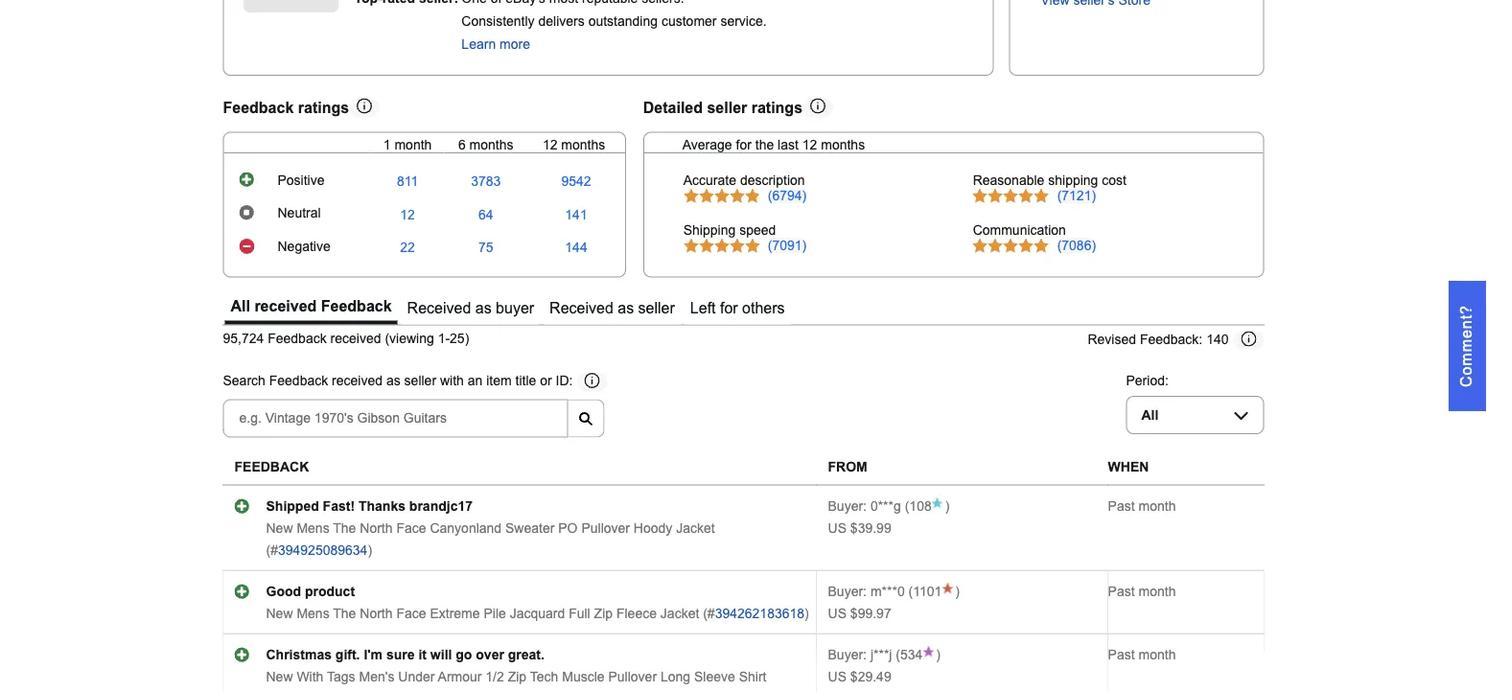 Task type: locate. For each thing, give the bounding box(es) containing it.
shipped fast! thanks brandjc17 element
[[266, 499, 473, 514]]

armour
[[438, 669, 482, 684]]

2 mens from the top
[[297, 606, 329, 621]]

as up e.g. vintage 1970's gibson guitars text field
[[386, 374, 401, 389]]

sleeve
[[694, 669, 735, 684]]

( 534
[[892, 647, 923, 662]]

534
[[900, 647, 923, 662]]

the
[[333, 521, 356, 536], [333, 606, 356, 621]]

1 horizontal spatial as
[[475, 299, 492, 317]]

1 vertical spatial the
[[333, 606, 356, 621]]

thanks
[[359, 499, 406, 514]]

1 vertical spatial past month element
[[1108, 584, 1176, 599]]

0 vertical spatial mens
[[297, 521, 329, 536]]

speed
[[739, 223, 776, 237]]

feedback left by buyer. element up us $39.99
[[828, 499, 901, 514]]

as for buyer
[[475, 299, 492, 317]]

shipping
[[683, 223, 736, 237]]

0 vertical spatial seller
[[707, 99, 747, 116]]

1 mens from the top
[[297, 521, 329, 536]]

jacket inside good product new mens the north face extreme pile jacquard full zip fleece jacket (# 394262183618 )
[[660, 606, 699, 621]]

all down period:
[[1141, 408, 1159, 423]]

for right left
[[720, 299, 738, 317]]

) right 534
[[936, 647, 941, 662]]

feedback left by buyer. element up $99.97 at the right bottom of the page
[[828, 584, 905, 599]]

pile
[[484, 606, 506, 621]]

0 vertical spatial (
[[905, 499, 909, 514]]

received
[[407, 299, 471, 317], [549, 299, 613, 317]]

1 vertical spatial jacket
[[660, 606, 699, 621]]

select the feedback time period you want to see element
[[1126, 373, 1169, 388]]

new down good
[[266, 606, 293, 621]]

1 north from the top
[[360, 521, 393, 536]]

2 vertical spatial past month
[[1108, 647, 1176, 662]]

1 feedback left by buyer. element from the top
[[828, 499, 901, 514]]

2 vertical spatial past month element
[[1108, 647, 1176, 662]]

jacket
[[676, 521, 715, 536], [660, 606, 699, 621]]

po
[[558, 521, 578, 536]]

buyer: for $39.99
[[828, 499, 867, 514]]

m***0
[[870, 584, 905, 599]]

consistently delivers outstanding customer service. learn more
[[462, 14, 767, 52]]

1 us from the top
[[828, 521, 847, 536]]

0 vertical spatial face
[[396, 521, 426, 536]]

( right 0***g
[[905, 499, 909, 514]]

mens down good product element
[[297, 606, 329, 621]]

3 us from the top
[[828, 669, 847, 684]]

for for left
[[720, 299, 738, 317]]

past month element
[[1108, 499, 1176, 514], [1108, 584, 1176, 599], [1108, 647, 1176, 662]]

0 vertical spatial zip
[[594, 606, 613, 621]]

0 vertical spatial buyer:
[[828, 499, 867, 514]]

(# up sleeve at the bottom left
[[703, 606, 715, 621]]

accurate description
[[683, 173, 805, 188]]

past month element for 1101
[[1108, 584, 1176, 599]]

0 horizontal spatial all
[[231, 298, 250, 315]]

face
[[396, 521, 426, 536], [396, 606, 426, 621]]

2 horizontal spatial 12
[[802, 137, 817, 152]]

us left $39.99 in the bottom of the page
[[828, 521, 847, 536]]

jacquard
[[510, 606, 565, 621]]

0 vertical spatial received
[[254, 298, 317, 315]]

new down "shipped"
[[266, 521, 293, 536]]

394262183618
[[715, 606, 805, 621]]

2 horizontal spatial months
[[821, 137, 865, 152]]

when element
[[1108, 460, 1149, 475]]

seller left with
[[404, 374, 436, 389]]

3 past from the top
[[1108, 647, 1135, 662]]

received for 95,724
[[330, 331, 381, 346]]

feedback left by buyer. element for $29.49
[[828, 647, 892, 662]]

past month for ( 534
[[1108, 647, 1176, 662]]

(# inside 'new mens the north face canyonland sweater po pullover hoody jacket (#'
[[266, 543, 278, 558]]

2 vertical spatial new
[[266, 669, 293, 684]]

0 vertical spatial (#
[[266, 543, 278, 558]]

1 vertical spatial north
[[360, 606, 393, 621]]

( for 1101
[[909, 584, 913, 599]]

2 new from the top
[[266, 606, 293, 621]]

2 vertical spatial past
[[1108, 647, 1135, 662]]

reasonable shipping cost
[[973, 173, 1127, 188]]

jacket right the fleece
[[660, 606, 699, 621]]

north
[[360, 521, 393, 536], [360, 606, 393, 621]]

buyer: up us $99.97
[[828, 584, 867, 599]]

0 vertical spatial past
[[1108, 499, 1135, 514]]

received down 95,724 feedback received (viewing 1-25) on the left of the page
[[332, 374, 383, 389]]

0 horizontal spatial 12
[[400, 207, 415, 222]]

left for others
[[690, 299, 785, 317]]

(6794)
[[768, 189, 807, 203]]

2 months from the left
[[561, 137, 605, 152]]

face inside good product new mens the north face extreme pile jacquard full zip fleece jacket (# 394262183618 )
[[396, 606, 426, 621]]

) left us $99.97
[[805, 606, 809, 621]]

0 vertical spatial the
[[333, 521, 356, 536]]

2 buyer: from the top
[[828, 584, 867, 599]]

us for us $39.99
[[828, 521, 847, 536]]

under
[[398, 669, 435, 684]]

feedback up 95,724 feedback received (viewing 1-25) on the left of the page
[[321, 298, 392, 315]]

12
[[543, 137, 558, 152], [802, 137, 817, 152], [400, 207, 415, 222]]

all up 95,724
[[231, 298, 250, 315]]

face down the thanks
[[396, 521, 426, 536]]

cost
[[1102, 173, 1127, 188]]

(
[[905, 499, 909, 514], [909, 584, 913, 599], [896, 647, 900, 662]]

us $99.97
[[828, 606, 891, 621]]

all
[[231, 298, 250, 315], [1141, 408, 1159, 423]]

months right last on the right top of page
[[821, 137, 865, 152]]

1 vertical spatial (
[[909, 584, 913, 599]]

12 right last on the right top of page
[[802, 137, 817, 152]]

0 horizontal spatial months
[[469, 137, 513, 152]]

the down fast!
[[333, 521, 356, 536]]

2 vertical spatial buyer:
[[828, 647, 867, 662]]

feedback left by buyer. element containing buyer: 0***g
[[828, 499, 901, 514]]

1 vertical spatial (#
[[703, 606, 715, 621]]

good
[[266, 584, 301, 599]]

1 vertical spatial mens
[[297, 606, 329, 621]]

mens up 394925089634
[[297, 521, 329, 536]]

75
[[478, 240, 493, 255]]

394925089634
[[278, 543, 368, 558]]

( right m***0
[[909, 584, 913, 599]]

$39.99
[[850, 521, 891, 536]]

buyer: for $99.97
[[828, 584, 867, 599]]

us for us $29.49
[[828, 669, 847, 684]]

0 vertical spatial jacket
[[676, 521, 715, 536]]

received inside button
[[549, 299, 613, 317]]

all inside button
[[231, 298, 250, 315]]

as left left
[[618, 299, 634, 317]]

north down the thanks
[[360, 521, 393, 536]]

months right 6
[[469, 137, 513, 152]]

811 button
[[397, 174, 418, 190]]

2 past month element from the top
[[1108, 584, 1176, 599]]

left for others button
[[684, 293, 791, 324]]

7091 ratings received on shipping speed. click to check average rating. element
[[768, 238, 807, 253]]

1 horizontal spatial received
[[549, 299, 613, 317]]

) for buyer: m***0
[[955, 584, 960, 599]]

mens
[[297, 521, 329, 536], [297, 606, 329, 621]]

1 vertical spatial pullover
[[608, 669, 657, 684]]

0 vertical spatial past month element
[[1108, 499, 1176, 514]]

12 down 811 button
[[400, 207, 415, 222]]

3 past month from the top
[[1108, 647, 1176, 662]]

average for the last 12 months
[[682, 137, 865, 152]]

others
[[742, 299, 785, 317]]

1 vertical spatial all
[[1141, 408, 1159, 423]]

face inside 'new mens the north face canyonland sweater po pullover hoody jacket (#'
[[396, 521, 426, 536]]

22 button
[[400, 240, 415, 256]]

12 right '6 months'
[[543, 137, 558, 152]]

learn
[[462, 37, 496, 52]]

received inside 'button'
[[407, 299, 471, 317]]

1 horizontal spatial ratings
[[751, 99, 803, 116]]

2 feedback left by buyer. element from the top
[[828, 584, 905, 599]]

0 horizontal spatial zip
[[508, 669, 527, 684]]

feedback left by buyer. element
[[828, 499, 901, 514], [828, 584, 905, 599], [828, 647, 892, 662]]

0 vertical spatial north
[[360, 521, 393, 536]]

received left (viewing
[[330, 331, 381, 346]]

title
[[515, 374, 536, 389]]

)
[[945, 499, 950, 514], [368, 543, 372, 558], [955, 584, 960, 599], [805, 606, 809, 621], [936, 647, 941, 662]]

pullover inside christmas gift.  i'm sure it will go over great. new with tags men's under armour 1/2 zip tech muscle pullover long sleeve shirt (#
[[608, 669, 657, 684]]

(# inside good product new mens the north face extreme pile jacquard full zip fleece jacket (# 394262183618 )
[[703, 606, 715, 621]]

) for buyer: 0***g
[[945, 499, 950, 514]]

great.
[[508, 647, 544, 662]]

as inside button
[[618, 299, 634, 317]]

1 vertical spatial feedback left by buyer. element
[[828, 584, 905, 599]]

(# down christmas
[[266, 691, 278, 692]]

1 horizontal spatial all
[[1141, 408, 1159, 423]]

months for 6 months
[[469, 137, 513, 152]]

1 buyer: from the top
[[828, 499, 867, 514]]

( right j***j on the right of the page
[[896, 647, 900, 662]]

394925089634 link
[[278, 543, 368, 558]]

received for received as buyer
[[407, 299, 471, 317]]

108
[[909, 499, 932, 514]]

new down christmas
[[266, 669, 293, 684]]

feedback inside button
[[321, 298, 392, 315]]

buyer: up us $29.49
[[828, 647, 867, 662]]

the
[[755, 137, 774, 152]]

0 vertical spatial all
[[231, 298, 250, 315]]

0 vertical spatial new
[[266, 521, 293, 536]]

received inside all received feedback button
[[254, 298, 317, 315]]

( for 534
[[896, 647, 900, 662]]

) right "108"
[[945, 499, 950, 514]]

2 vertical spatial seller
[[404, 374, 436, 389]]

2 vertical spatial received
[[332, 374, 383, 389]]

feedback left by buyer. element for $99.97
[[828, 584, 905, 599]]

0 vertical spatial us
[[828, 521, 847, 536]]

id:
[[556, 374, 573, 389]]

2 vertical spatial (
[[896, 647, 900, 662]]

received as seller
[[549, 299, 675, 317]]

us left $99.97 at the right bottom of the page
[[828, 606, 847, 621]]

us down buyer: j***j
[[828, 669, 847, 684]]

0***g
[[870, 499, 901, 514]]

ratings
[[298, 99, 349, 116], [751, 99, 803, 116]]

12 for 12 button on the top left of the page
[[400, 207, 415, 222]]

received down 144 button
[[549, 299, 613, 317]]

2 vertical spatial (#
[[266, 691, 278, 692]]

from
[[828, 460, 867, 475]]

3 new from the top
[[266, 669, 293, 684]]

zip inside christmas gift.  i'm sure it will go over great. new with tags men's under armour 1/2 zip tech muscle pullover long sleeve shirt (#
[[508, 669, 527, 684]]

all for all
[[1141, 408, 1159, 423]]

month
[[394, 137, 432, 152], [1139, 499, 1176, 514], [1139, 584, 1176, 599], [1139, 647, 1176, 662]]

brandjc17
[[409, 499, 473, 514]]

1 months from the left
[[469, 137, 513, 152]]

6794 ratings received on accurate description. click to check average rating. element
[[768, 189, 807, 203]]

the inside 'new mens the north face canyonland sweater po pullover hoody jacket (#'
[[333, 521, 356, 536]]

past for 534
[[1108, 647, 1135, 662]]

for inside button
[[720, 299, 738, 317]]

(7121) button
[[1057, 189, 1096, 204]]

hoody
[[634, 521, 672, 536]]

received up 95,724
[[254, 298, 317, 315]]

1 horizontal spatial seller
[[638, 299, 675, 317]]

2 past month from the top
[[1108, 584, 1176, 599]]

zip right full
[[594, 606, 613, 621]]

seller up average on the left of page
[[707, 99, 747, 116]]

new inside christmas gift.  i'm sure it will go over great. new with tags men's under armour 1/2 zip tech muscle pullover long sleeve shirt (#
[[266, 669, 293, 684]]

1 vertical spatial received
[[330, 331, 381, 346]]

jacket right hoody
[[676, 521, 715, 536]]

1 vertical spatial seller
[[638, 299, 675, 317]]

ratings up positive
[[298, 99, 349, 116]]

the down product
[[333, 606, 356, 621]]

2 the from the top
[[333, 606, 356, 621]]

) right 1101
[[955, 584, 960, 599]]

2 face from the top
[[396, 606, 426, 621]]

) down shipped fast! thanks brandjc17 element
[[368, 543, 372, 558]]

past month
[[1108, 499, 1176, 514], [1108, 584, 1176, 599], [1108, 647, 1176, 662]]

1 past month from the top
[[1108, 499, 1176, 514]]

good product new mens the north face extreme pile jacquard full zip fleece jacket (# 394262183618 )
[[266, 584, 809, 621]]

1 face from the top
[[396, 521, 426, 536]]

shipping speed
[[683, 223, 776, 237]]

past month element for 534
[[1108, 647, 1176, 662]]

jacket inside 'new mens the north face canyonland sweater po pullover hoody jacket (#'
[[676, 521, 715, 536]]

(7086) button
[[1057, 238, 1096, 253]]

1 month
[[383, 137, 432, 152]]

(# up good
[[266, 543, 278, 558]]

1 vertical spatial past
[[1108, 584, 1135, 599]]

seller left left
[[638, 299, 675, 317]]

1 horizontal spatial zip
[[594, 606, 613, 621]]

for left the
[[736, 137, 752, 152]]

3 buyer: from the top
[[828, 647, 867, 662]]

1 vertical spatial new
[[266, 606, 293, 621]]

0 horizontal spatial seller
[[404, 374, 436, 389]]

2 us from the top
[[828, 606, 847, 621]]

christmas
[[266, 647, 332, 662]]

1101
[[913, 584, 942, 599]]

0 horizontal spatial received
[[407, 299, 471, 317]]

ratings up 'average for the last 12 months'
[[751, 99, 803, 116]]

1 vertical spatial buyer:
[[828, 584, 867, 599]]

1 past month element from the top
[[1108, 499, 1176, 514]]

1 horizontal spatial months
[[561, 137, 605, 152]]

1 received from the left
[[407, 299, 471, 317]]

feedback left by buyer. element containing buyer: m***0
[[828, 584, 905, 599]]

0 vertical spatial for
[[736, 137, 752, 152]]

1 past from the top
[[1108, 499, 1135, 514]]

1 vertical spatial face
[[396, 606, 426, 621]]

1 vertical spatial zip
[[508, 669, 527, 684]]

2 received from the left
[[549, 299, 613, 317]]

pullover right po
[[581, 521, 630, 536]]

0 vertical spatial past month
[[1108, 499, 1176, 514]]

feedback element
[[234, 460, 309, 475]]

zip right 1/2
[[508, 669, 527, 684]]

1 ratings from the left
[[298, 99, 349, 116]]

3 feedback left by buyer. element from the top
[[828, 647, 892, 662]]

1 horizontal spatial 12
[[543, 137, 558, 152]]

1 vertical spatial for
[[720, 299, 738, 317]]

months up the 9542
[[561, 137, 605, 152]]

months
[[469, 137, 513, 152], [561, 137, 605, 152], [821, 137, 865, 152]]

1 the from the top
[[333, 521, 356, 536]]

fast!
[[323, 499, 355, 514]]

1 vertical spatial us
[[828, 606, 847, 621]]

0 vertical spatial pullover
[[581, 521, 630, 536]]

64 button
[[478, 207, 493, 222]]

it
[[418, 647, 427, 662]]

1 new from the top
[[266, 521, 293, 536]]

as inside 'button'
[[475, 299, 492, 317]]

2 north from the top
[[360, 606, 393, 621]]

revised feedback: 140
[[1088, 332, 1229, 347]]

0 horizontal spatial as
[[386, 374, 401, 389]]

all inside dropdown button
[[1141, 408, 1159, 423]]

feedback left by buyer. element containing buyer: j***j
[[828, 647, 892, 662]]

us for us $99.97
[[828, 606, 847, 621]]

2 past from the top
[[1108, 584, 1135, 599]]

shirt
[[739, 669, 766, 684]]

feedback left by buyer. element up us $29.49
[[828, 647, 892, 662]]

2 vertical spatial us
[[828, 669, 847, 684]]

(#
[[266, 543, 278, 558], [703, 606, 715, 621], [266, 691, 278, 692]]

0 vertical spatial feedback left by buyer. element
[[828, 499, 901, 514]]

pullover left "long"
[[608, 669, 657, 684]]

3 past month element from the top
[[1108, 647, 1176, 662]]

north up i'm
[[360, 606, 393, 621]]

received up 1-
[[407, 299, 471, 317]]

2 horizontal spatial as
[[618, 299, 634, 317]]

as left buyer at the left top of the page
[[475, 299, 492, 317]]

new inside good product new mens the north face extreme pile jacquard full zip fleece jacket (# 394262183618 )
[[266, 606, 293, 621]]

face up christmas gift.  i'm sure it will go over great. element
[[396, 606, 426, 621]]

e.g. Vintage 1970's Gibson Guitars text field
[[223, 400, 568, 438]]

2 vertical spatial feedback left by buyer. element
[[828, 647, 892, 662]]

0 horizontal spatial ratings
[[298, 99, 349, 116]]

1 vertical spatial past month
[[1108, 584, 1176, 599]]

item
[[486, 374, 512, 389]]

buyer: up us $39.99
[[828, 499, 867, 514]]

good product element
[[266, 584, 355, 599]]

2 horizontal spatial seller
[[707, 99, 747, 116]]

with
[[440, 374, 464, 389]]

comment? link
[[1449, 281, 1487, 411]]



Task type: describe. For each thing, give the bounding box(es) containing it.
received for received as seller
[[549, 299, 613, 317]]

mens inside good product new mens the north face extreme pile jacquard full zip fleece jacket (# 394262183618 )
[[297, 606, 329, 621]]

( 108
[[901, 499, 932, 514]]

141 button
[[565, 207, 587, 222]]

for for average
[[736, 137, 752, 152]]

(7091)
[[768, 238, 807, 253]]

feedback ratings
[[223, 99, 349, 116]]

j***j
[[870, 647, 892, 662]]

75 button
[[478, 240, 493, 256]]

$29.49
[[850, 669, 891, 684]]

(7121)
[[1057, 189, 1096, 203]]

north inside 'new mens the north face canyonland sweater po pullover hoody jacket (#'
[[360, 521, 393, 536]]

i'm
[[364, 647, 383, 662]]

an
[[468, 374, 483, 389]]

feedback up positive
[[223, 99, 294, 116]]

outstanding
[[588, 14, 658, 29]]

period:
[[1126, 373, 1169, 388]]

) inside good product new mens the north face extreme pile jacquard full zip fleece jacket (# 394262183618 )
[[805, 606, 809, 621]]

received for search
[[332, 374, 383, 389]]

(viewing
[[385, 331, 434, 346]]

seller inside button
[[638, 299, 675, 317]]

3 months from the left
[[821, 137, 865, 152]]

new inside 'new mens the north face canyonland sweater po pullover hoody jacket (#'
[[266, 521, 293, 536]]

christmas gift.  i'm sure it will go over great. element
[[266, 647, 544, 662]]

months for 12 months
[[561, 137, 605, 152]]

3783 button
[[471, 174, 501, 190]]

7086 ratings received on communication. click to check average rating. element
[[1057, 238, 1096, 253]]

from element
[[828, 460, 867, 475]]

shipping
[[1048, 173, 1098, 188]]

9542
[[561, 174, 591, 189]]

north inside good product new mens the north face extreme pile jacquard full zip fleece jacket (# 394262183618 )
[[360, 606, 393, 621]]

search feedback received as seller with an item title or id:
[[223, 374, 573, 389]]

zip inside good product new mens the north face extreme pile jacquard full zip fleece jacket (# 394262183618 )
[[594, 606, 613, 621]]

(6794) button
[[768, 189, 807, 204]]

1/2
[[485, 669, 504, 684]]

long
[[661, 669, 690, 684]]

with
[[297, 669, 323, 684]]

7121 ratings received on reasonable shipping cost. click to check average rating. element
[[1057, 189, 1096, 203]]

22
[[400, 240, 415, 255]]

95,724 feedback received (viewing 1-25)
[[223, 331, 469, 346]]

141
[[565, 207, 587, 222]]

12 for 12 months
[[543, 137, 558, 152]]

positive
[[278, 173, 325, 188]]

all button
[[1126, 396, 1264, 435]]

) for buyer: j***j
[[936, 647, 941, 662]]

64
[[478, 207, 493, 222]]

fleece
[[616, 606, 657, 621]]

neutral
[[278, 206, 321, 221]]

144
[[565, 240, 587, 255]]

buyer: m***0
[[828, 584, 905, 599]]

detailed seller ratings
[[643, 99, 803, 116]]

tags
[[327, 669, 355, 684]]

pullover inside 'new mens the north face canyonland sweater po pullover hoody jacket (#'
[[581, 521, 630, 536]]

will
[[430, 647, 452, 662]]

25)
[[450, 331, 469, 346]]

feedback left by buyer. element for $39.99
[[828, 499, 901, 514]]

sure
[[386, 647, 415, 662]]

search
[[223, 374, 265, 389]]

past for 1101
[[1108, 584, 1135, 599]]

(7086)
[[1057, 238, 1096, 253]]

full
[[569, 606, 590, 621]]

144 button
[[565, 240, 587, 256]]

95,724
[[223, 331, 264, 346]]

past month element for 108
[[1108, 499, 1176, 514]]

all received feedback button
[[225, 293, 397, 324]]

past month for ( 1101
[[1108, 584, 1176, 599]]

received as buyer button
[[401, 293, 540, 324]]

buyer: j***j
[[828, 647, 892, 662]]

1-
[[438, 331, 450, 346]]

feedback down all received feedback button
[[268, 331, 327, 346]]

buyer: 0***g
[[828, 499, 901, 514]]

( for 108
[[905, 499, 909, 514]]

delivers
[[538, 14, 585, 29]]

month for buyer: m***0
[[1139, 584, 1176, 599]]

over
[[476, 647, 504, 662]]

canyonland
[[430, 521, 502, 536]]

(# inside christmas gift.  i'm sure it will go over great. new with tags men's under armour 1/2 zip tech muscle pullover long sleeve shirt (#
[[266, 691, 278, 692]]

all for all received feedback
[[231, 298, 250, 315]]

last
[[778, 137, 799, 152]]

past for 108
[[1108, 499, 1135, 514]]

past month for ( 108
[[1108, 499, 1176, 514]]

accurate
[[683, 173, 736, 188]]

detailed
[[643, 99, 703, 116]]

negative
[[278, 239, 331, 254]]

6
[[458, 137, 466, 152]]

2 ratings from the left
[[751, 99, 803, 116]]

12 button
[[400, 207, 415, 222]]

reasonable
[[973, 173, 1044, 188]]

3783
[[471, 174, 501, 189]]

all received feedback
[[231, 298, 392, 315]]

consistently
[[462, 14, 535, 29]]

learn more link
[[462, 37, 530, 52]]

as for seller
[[618, 299, 634, 317]]

gift.
[[335, 647, 360, 662]]

mens inside 'new mens the north face canyonland sweater po pullover hoody jacket (#'
[[297, 521, 329, 536]]

shipped fast! thanks brandjc17
[[266, 499, 473, 514]]

$99.97
[[850, 606, 891, 621]]

buyer: for $29.49
[[828, 647, 867, 662]]

feedback right search
[[269, 374, 328, 389]]

product
[[305, 584, 355, 599]]

394262183618 link
[[715, 606, 805, 621]]

12 months
[[543, 137, 605, 152]]

month for buyer: 0***g
[[1139, 499, 1176, 514]]

month for buyer: j***j
[[1139, 647, 1176, 662]]

us $29.49
[[828, 669, 891, 684]]

us $39.99
[[828, 521, 891, 536]]

the inside good product new mens the north face extreme pile jacquard full zip fleece jacket (# 394262183618 )
[[333, 606, 356, 621]]

or
[[540, 374, 552, 389]]

received as buyer
[[407, 299, 534, 317]]

feedback:
[[1140, 332, 1203, 347]]

( 1101
[[905, 584, 942, 599]]

communication
[[973, 223, 1066, 237]]



Task type: vqa. For each thing, say whether or not it's contained in the screenshot.


